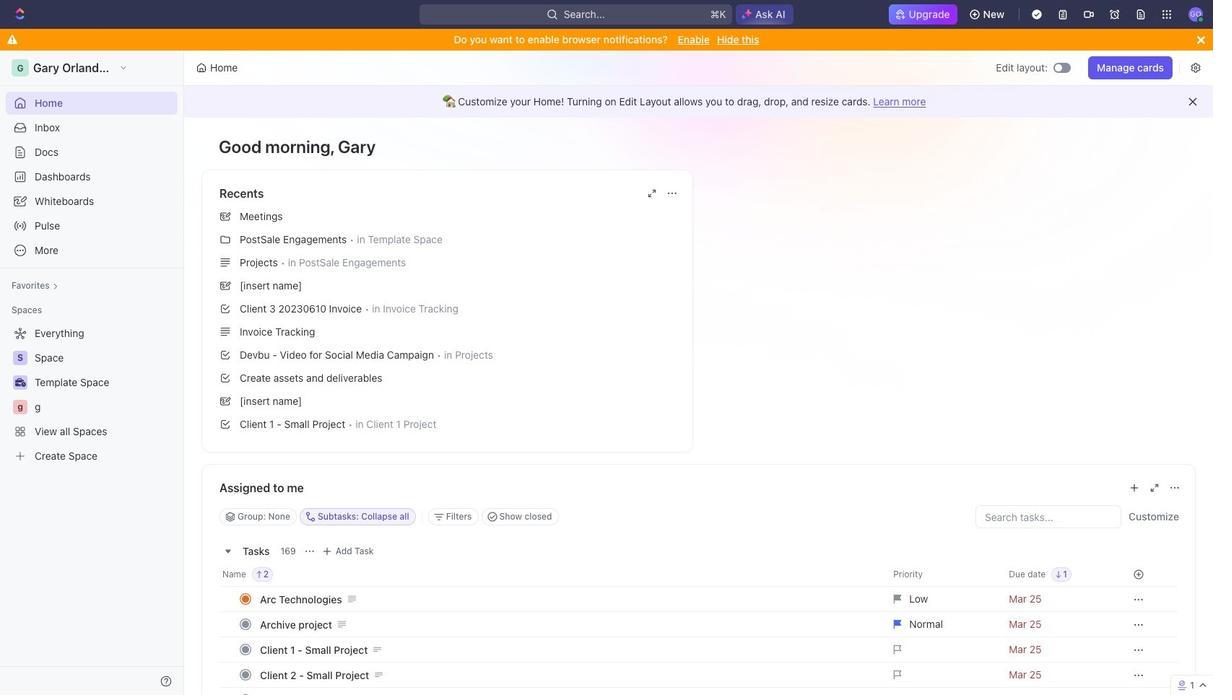 Task type: locate. For each thing, give the bounding box(es) containing it.
business time image
[[15, 378, 26, 387]]

space, , element
[[13, 351, 27, 365]]

alert
[[184, 86, 1213, 118]]

Search tasks... text field
[[976, 506, 1121, 528]]

tree
[[6, 322, 178, 468]]

sidebar navigation
[[0, 51, 187, 695]]



Task type: describe. For each thing, give the bounding box(es) containing it.
tree inside sidebar navigation
[[6, 322, 178, 468]]

gary orlando's workspace, , element
[[12, 59, 29, 77]]

g, , element
[[13, 400, 27, 415]]



Task type: vqa. For each thing, say whether or not it's contained in the screenshot.
g, , element
yes



